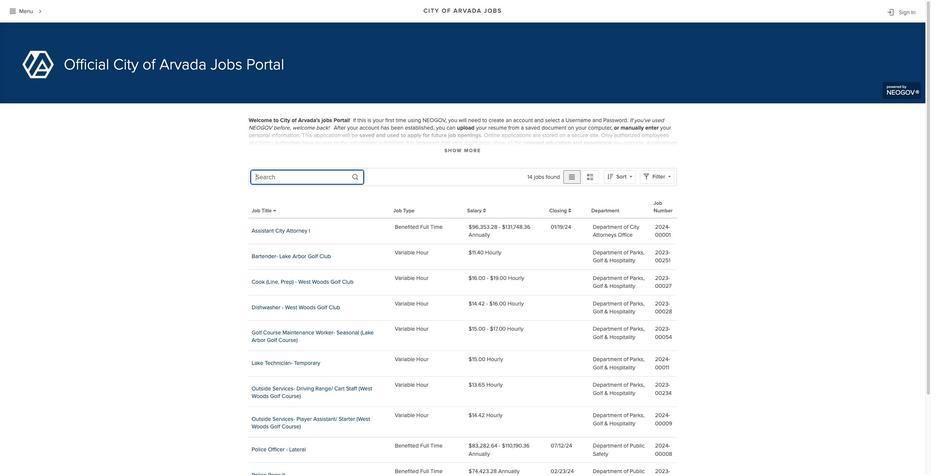 Task type: locate. For each thing, give the bounding box(es) containing it.
sort by closing image
[[569, 208, 572, 213]]

sort by job title image
[[273, 209, 276, 214]]

header element
[[0, 0, 926, 22]]



Task type: describe. For each thing, give the bounding box(es) containing it.
chevron right image
[[37, 8, 44, 15]]

official city of arvada jobs portallogo image image
[[21, 48, 56, 81]]

Search by keyword. When autocomplete results are available use up and down arrows to select an item. text field
[[251, 170, 364, 184]]

caret down image
[[630, 174, 633, 179]]

xs image
[[10, 8, 16, 14]]

sort by salary image
[[483, 208, 486, 213]]

caret down image
[[669, 174, 671, 179]]



Task type: vqa. For each thing, say whether or not it's contained in the screenshot.
chevron right Image
yes



